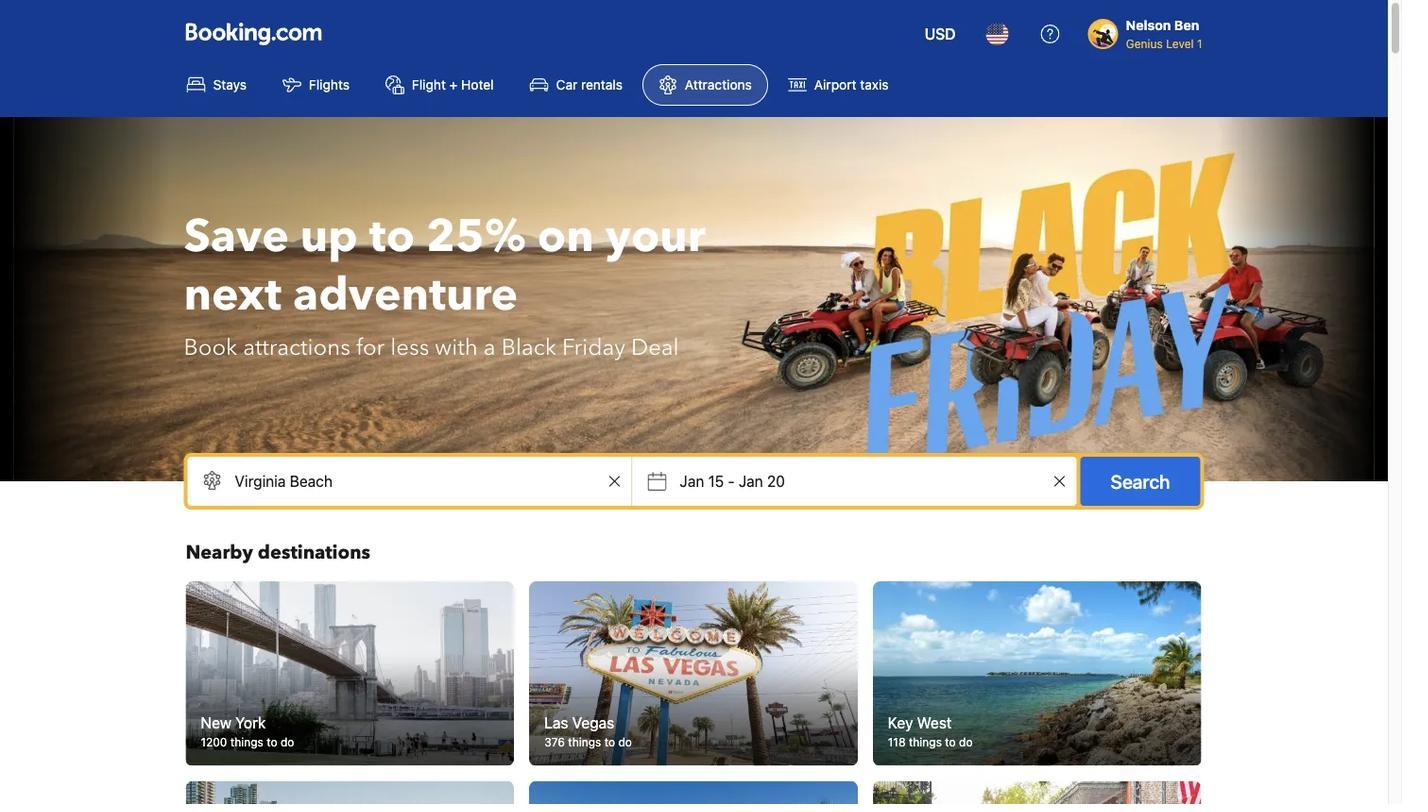 Task type: locate. For each thing, give the bounding box(es) containing it.
1 horizontal spatial jan
[[739, 473, 763, 491]]

to inside las vegas 376 things to do
[[604, 737, 615, 750]]

airport taxis link
[[772, 64, 905, 106]]

jan right '-' at bottom
[[739, 473, 763, 491]]

deal
[[631, 332, 679, 363]]

to down vegas at the bottom of the page
[[604, 737, 615, 750]]

+
[[449, 77, 458, 93]]

15
[[708, 473, 724, 491]]

do right the 1200
[[281, 737, 294, 750]]

jan left 15
[[680, 473, 704, 491]]

las vegas image
[[529, 582, 858, 767]]

do for york
[[281, 737, 294, 750]]

genius
[[1126, 37, 1163, 50]]

1 horizontal spatial things
[[568, 737, 601, 750]]

0 horizontal spatial do
[[281, 737, 294, 750]]

do for west
[[959, 737, 973, 750]]

a
[[484, 332, 496, 363]]

car rentals link
[[514, 64, 639, 106]]

to down the west
[[945, 737, 956, 750]]

attractions
[[685, 77, 752, 93]]

0 horizontal spatial things
[[230, 737, 263, 750]]

to inside new york 1200 things to do
[[267, 737, 277, 750]]

search
[[1111, 471, 1170, 493]]

to for key west
[[945, 737, 956, 750]]

1 horizontal spatial do
[[618, 737, 632, 750]]

2 horizontal spatial things
[[909, 737, 942, 750]]

your account menu nelson ben genius level 1 element
[[1088, 9, 1210, 52]]

new york image
[[186, 582, 514, 767]]

things inside las vegas 376 things to do
[[568, 737, 601, 750]]

1200
[[201, 737, 227, 750]]

usd
[[925, 25, 956, 43]]

do inside key west 118 things to do
[[959, 737, 973, 750]]

jan
[[680, 473, 704, 491], [739, 473, 763, 491]]

book
[[184, 332, 237, 363]]

1 things from the left
[[230, 737, 263, 750]]

new york 1200 things to do
[[201, 714, 294, 750]]

save up to 25% on your next adventure book attractions for less with a black friday deal
[[184, 206, 706, 363]]

do for vegas
[[618, 737, 632, 750]]

to right the 1200
[[267, 737, 277, 750]]

Where are you going? search field
[[188, 457, 632, 506]]

flight
[[412, 77, 446, 93]]

to for las vegas
[[604, 737, 615, 750]]

things down york
[[230, 737, 263, 750]]

1 do from the left
[[281, 737, 294, 750]]

things down vegas at the bottom of the page
[[568, 737, 601, 750]]

stays
[[213, 77, 247, 93]]

3 things from the left
[[909, 737, 942, 750]]

car rentals
[[556, 77, 623, 93]]

do right '118'
[[959, 737, 973, 750]]

things for west
[[909, 737, 942, 750]]

to right the up
[[369, 206, 415, 268]]

do inside new york 1200 things to do
[[281, 737, 294, 750]]

0 horizontal spatial jan
[[680, 473, 704, 491]]

nearby
[[186, 540, 253, 566]]

car
[[556, 77, 577, 93]]

things inside key west 118 things to do
[[909, 737, 942, 750]]

3 do from the left
[[959, 737, 973, 750]]

less
[[390, 332, 429, 363]]

to inside key west 118 things to do
[[945, 737, 956, 750]]

key west image
[[873, 582, 1201, 767]]

do inside las vegas 376 things to do
[[618, 737, 632, 750]]

things for york
[[230, 737, 263, 750]]

2 things from the left
[[568, 737, 601, 750]]

do
[[281, 737, 294, 750], [618, 737, 632, 750], [959, 737, 973, 750]]

25%
[[426, 206, 526, 268]]

2 do from the left
[[618, 737, 632, 750]]

new
[[201, 714, 231, 732]]

attractions link
[[642, 64, 768, 106]]

2 horizontal spatial do
[[959, 737, 973, 750]]

do right 376
[[618, 737, 632, 750]]

things inside new york 1200 things to do
[[230, 737, 263, 750]]

airport taxis
[[814, 77, 889, 93]]

things down the west
[[909, 737, 942, 750]]

things
[[230, 737, 263, 750], [568, 737, 601, 750], [909, 737, 942, 750]]

destinations
[[258, 540, 370, 566]]

to
[[369, 206, 415, 268], [267, 737, 277, 750], [604, 737, 615, 750], [945, 737, 956, 750]]

key
[[888, 714, 913, 732]]

up
[[300, 206, 358, 268]]



Task type: describe. For each thing, give the bounding box(es) containing it.
jan 15 - jan 20
[[680, 473, 785, 491]]

flights link
[[266, 64, 366, 106]]

your
[[605, 206, 706, 268]]

1 jan from the left
[[680, 473, 704, 491]]

york
[[235, 714, 266, 732]]

las vegas 376 things to do
[[544, 714, 632, 750]]

flight + hotel link
[[369, 64, 510, 106]]

hotel
[[461, 77, 494, 93]]

vegas
[[572, 714, 614, 732]]

attractions
[[243, 332, 350, 363]]

to for new york
[[267, 737, 277, 750]]

things for vegas
[[568, 737, 601, 750]]

flight + hotel
[[412, 77, 494, 93]]

friday
[[562, 332, 625, 363]]

to inside save up to 25% on your next adventure book attractions for less with a black friday deal
[[369, 206, 415, 268]]

airport
[[814, 77, 856, 93]]

level
[[1166, 37, 1194, 50]]

ben
[[1174, 17, 1199, 33]]

376
[[544, 737, 565, 750]]

rentals
[[581, 77, 623, 93]]

with
[[435, 332, 478, 363]]

key west 118 things to do
[[888, 714, 973, 750]]

black
[[501, 332, 557, 363]]

taxis
[[860, 77, 889, 93]]

search button
[[1080, 457, 1200, 506]]

save
[[184, 206, 289, 268]]

next
[[184, 265, 282, 326]]

stays link
[[171, 64, 263, 106]]

nelson
[[1126, 17, 1171, 33]]

usd button
[[913, 11, 967, 57]]

adventure
[[293, 265, 518, 326]]

20
[[767, 473, 785, 491]]

-
[[728, 473, 735, 491]]

for
[[356, 332, 385, 363]]

118
[[888, 737, 906, 750]]

2 jan from the left
[[739, 473, 763, 491]]

las
[[544, 714, 568, 732]]

san diego image
[[186, 782, 514, 805]]

nelson ben genius level 1
[[1126, 17, 1202, 50]]

booking.com image
[[186, 23, 322, 45]]

1
[[1197, 37, 1202, 50]]

west
[[917, 714, 952, 732]]

new orleans image
[[873, 782, 1201, 805]]

on
[[537, 206, 594, 268]]

nearby destinations
[[186, 540, 370, 566]]

miami image
[[529, 782, 858, 805]]

flights
[[309, 77, 350, 93]]



Task type: vqa. For each thing, say whether or not it's contained in the screenshot.
the bottom Kosmic
no



